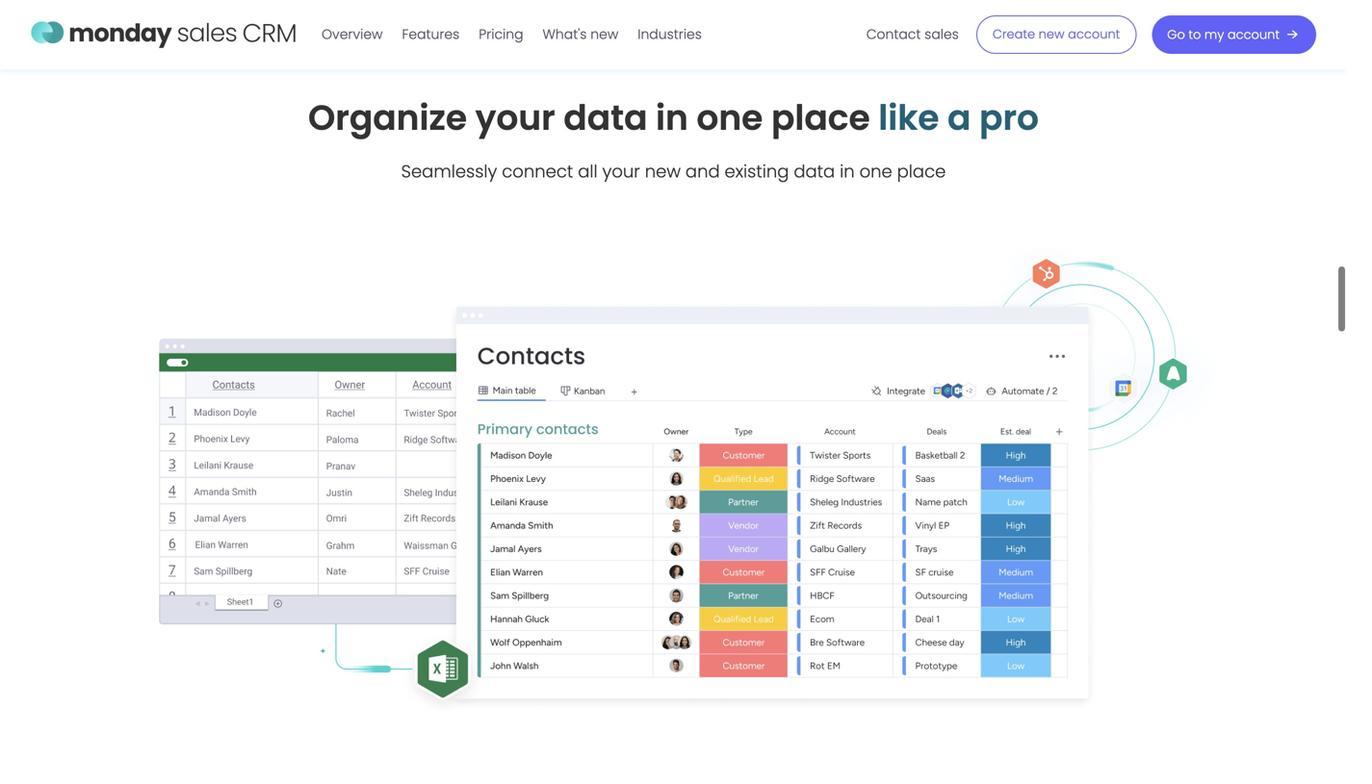 Task type: vqa. For each thing, say whether or not it's contained in the screenshot.
'Phone'
no



Task type: locate. For each thing, give the bounding box(es) containing it.
overview
[[322, 25, 383, 44]]

new right the what's
[[591, 25, 619, 44]]

1 vertical spatial one
[[860, 159, 893, 184]]

0 horizontal spatial in
[[656, 93, 689, 142]]

0 horizontal spatial new
[[591, 25, 619, 44]]

data
[[564, 93, 648, 142], [794, 159, 835, 184]]

industries link
[[628, 19, 712, 50]]

your right all
[[602, 159, 640, 184]]

place
[[771, 93, 870, 142], [897, 159, 946, 184]]

0 vertical spatial data
[[564, 93, 648, 142]]

1 horizontal spatial in
[[840, 159, 855, 184]]

new right create
[[1039, 26, 1065, 43]]

0 horizontal spatial account
[[1068, 26, 1120, 43]]

one
[[697, 93, 763, 142], [860, 159, 893, 184]]

1 horizontal spatial place
[[897, 159, 946, 184]]

data up all
[[564, 93, 648, 142]]

go
[[1168, 26, 1186, 43]]

new
[[591, 25, 619, 44], [1039, 26, 1065, 43], [645, 159, 681, 184]]

organize
[[308, 93, 467, 142]]

1 horizontal spatial account
[[1228, 26, 1280, 43]]

0 vertical spatial your
[[475, 93, 555, 142]]

1 horizontal spatial one
[[860, 159, 893, 184]]

one up existing
[[697, 93, 763, 142]]

0 vertical spatial place
[[771, 93, 870, 142]]

create new account button
[[976, 15, 1137, 54]]

1 vertical spatial data
[[794, 159, 835, 184]]

all
[[578, 159, 598, 184]]

seamlessly connect all your new and existing data in one place
[[401, 159, 946, 184]]

your
[[475, 93, 555, 142], [602, 159, 640, 184]]

in right existing
[[840, 159, 855, 184]]

your up connect
[[475, 93, 555, 142]]

1 vertical spatial in
[[840, 159, 855, 184]]

1 vertical spatial place
[[897, 159, 946, 184]]

seamlessly
[[401, 159, 497, 184]]

data right existing
[[794, 159, 835, 184]]

1 horizontal spatial your
[[602, 159, 640, 184]]

1 horizontal spatial new
[[645, 159, 681, 184]]

what's new
[[543, 25, 619, 44]]

account inside button
[[1068, 26, 1120, 43]]

account
[[1068, 26, 1120, 43], [1228, 26, 1280, 43]]

account right my
[[1228, 26, 1280, 43]]

new inside button
[[1039, 26, 1065, 43]]

account right create
[[1068, 26, 1120, 43]]

create new account
[[993, 26, 1120, 43]]

one down like
[[860, 159, 893, 184]]

contact sales
[[867, 25, 959, 44]]

new left and
[[645, 159, 681, 184]]

0 vertical spatial one
[[697, 93, 763, 142]]

features
[[402, 25, 460, 44]]

1 horizontal spatial data
[[794, 159, 835, 184]]

and
[[686, 159, 720, 184]]

place down like
[[897, 159, 946, 184]]

place down main element
[[771, 93, 870, 142]]

what's
[[543, 25, 587, 44]]

2 horizontal spatial new
[[1039, 26, 1065, 43]]

in
[[656, 93, 689, 142], [840, 159, 855, 184]]

in up the seamlessly connect all your new and existing data in one place
[[656, 93, 689, 142]]



Task type: describe. For each thing, give the bounding box(es) containing it.
industries
[[638, 25, 702, 44]]

organize your data in one place like a pro
[[308, 93, 1039, 142]]

sales
[[925, 25, 959, 44]]

connect
[[502, 159, 573, 184]]

pro
[[980, 93, 1039, 142]]

a
[[948, 93, 971, 142]]

features link
[[392, 19, 469, 50]]

contact
[[867, 25, 921, 44]]

1 vertical spatial your
[[602, 159, 640, 184]]

to
[[1189, 26, 1201, 43]]

contact sales button
[[857, 19, 969, 50]]

0 vertical spatial in
[[656, 93, 689, 142]]

what's new link
[[533, 19, 628, 50]]

0 horizontal spatial data
[[564, 93, 648, 142]]

new for what's
[[591, 25, 619, 44]]

create
[[993, 26, 1036, 43]]

go to my account button
[[1152, 15, 1317, 54]]

my
[[1205, 26, 1224, 43]]

existing
[[725, 159, 789, 184]]

0 horizontal spatial your
[[475, 93, 555, 142]]

go to my account
[[1168, 26, 1280, 43]]

overview link
[[312, 19, 392, 50]]

monday.com crm and sales image
[[31, 13, 297, 53]]

like
[[879, 93, 940, 142]]

pricing
[[479, 25, 524, 44]]

new for create
[[1039, 26, 1065, 43]]

0 horizontal spatial place
[[771, 93, 870, 142]]

main element
[[312, 0, 1317, 69]]

0 horizontal spatial one
[[697, 93, 763, 142]]

pricing link
[[469, 19, 533, 50]]

account inside "button"
[[1228, 26, 1280, 43]]

organize data in one place image
[[67, 249, 1280, 759]]



